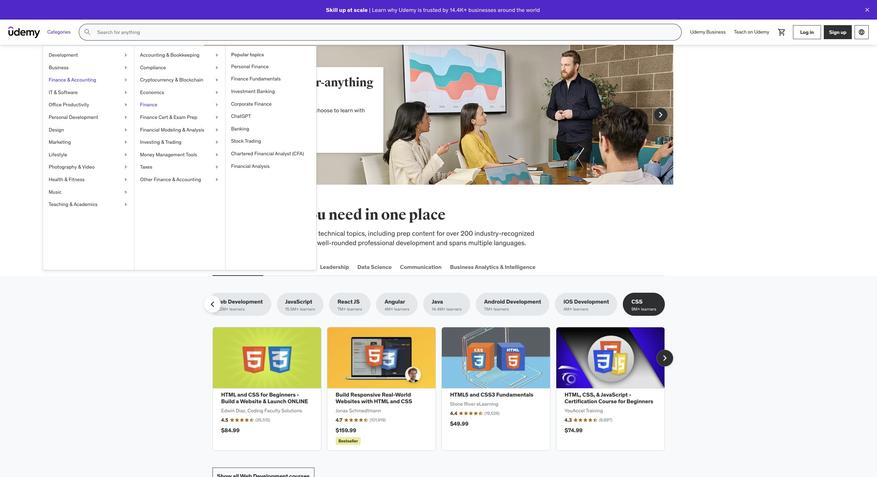Task type: locate. For each thing, give the bounding box(es) containing it.
personal for personal development
[[49, 114, 68, 120]]

& left video
[[78, 164, 81, 170]]

financial for financial analysis
[[231, 163, 251, 169]]

css up 9m+
[[632, 298, 643, 306]]

xsmall image inside finance & accounting link
[[123, 77, 129, 84]]

0 vertical spatial with
[[354, 107, 365, 114]]

0 vertical spatial why
[[388, 6, 398, 13]]

finance cert & exam prep link
[[135, 111, 225, 124]]

xsmall image for compliance
[[214, 64, 220, 71]]

over
[[446, 229, 459, 238]]

development up '12.2m+'
[[228, 298, 263, 306]]

7m+
[[338, 307, 346, 312], [484, 307, 493, 312]]

& up software
[[67, 77, 70, 83]]

with right websites
[[361, 398, 373, 405]]

chartered
[[231, 151, 253, 157]]

corporate finance link
[[226, 98, 316, 110]]

data science
[[358, 264, 392, 271]]

beginners right website
[[269, 392, 296, 399]]

build inside build ready-for-anything teams see why leading organizations choose to learn with udemy business.
[[238, 75, 268, 90]]

0 horizontal spatial 4m+
[[385, 307, 393, 312]]

personal inside finance element
[[231, 63, 250, 70]]

0 vertical spatial web
[[214, 264, 226, 271]]

xsmall image inside the marketing link
[[123, 139, 129, 146]]

0 horizontal spatial css
[[248, 392, 259, 399]]

xsmall image
[[123, 52, 129, 59], [214, 52, 220, 59], [123, 64, 129, 71], [123, 77, 129, 84], [214, 77, 220, 84], [123, 89, 129, 96], [123, 102, 129, 109], [123, 114, 129, 121], [214, 139, 220, 146], [123, 152, 129, 158], [123, 164, 129, 171], [214, 164, 220, 171], [123, 177, 129, 183], [123, 189, 129, 196], [123, 201, 129, 208]]

2 vertical spatial financial
[[231, 163, 251, 169]]

the left world
[[517, 6, 525, 13]]

2 horizontal spatial business
[[707, 29, 726, 35]]

xsmall image for marketing
[[123, 139, 129, 146]]

finance cert & exam prep
[[140, 114, 197, 120]]

udemy inside build ready-for-anything teams see why leading organizations choose to learn with udemy business.
[[238, 115, 255, 122]]

1 vertical spatial web
[[215, 298, 227, 306]]

xsmall image inside the taxes link
[[214, 164, 220, 171]]

5 learners from the left
[[447, 307, 462, 312]]

lifestyle link
[[43, 149, 134, 161]]

xsmall image for accounting & bookkeeping
[[214, 52, 220, 59]]

development inside ios development 4m+ learners
[[574, 298, 609, 306]]

& right health on the left
[[64, 177, 67, 183]]

for left online
[[261, 392, 268, 399]]

in up including
[[365, 206, 379, 224]]

carousel element containing build ready-for-anything teams
[[204, 45, 673, 185]]

with right learn
[[354, 107, 365, 114]]

financial down stock trading link
[[254, 151, 274, 157]]

0 horizontal spatial a
[[236, 398, 239, 405]]

intelligence
[[505, 264, 536, 271]]

15.5m+
[[285, 307, 299, 312]]

4 learners from the left
[[394, 307, 410, 312]]

one
[[381, 206, 406, 224]]

xsmall image inside it & software link
[[123, 89, 129, 96]]

finance element
[[225, 46, 316, 270]]

money management tools link
[[135, 149, 225, 161]]

7m+ down android
[[484, 307, 493, 312]]

analysis down chartered financial analyst (cfa)
[[252, 163, 270, 169]]

well-
[[317, 239, 332, 247]]

xsmall image inside the teaching & academics link
[[123, 201, 129, 208]]

banking down the chatgpt at the left top of the page
[[231, 126, 249, 132]]

financial for financial modeling & analysis
[[140, 127, 160, 133]]

it inside button
[[270, 264, 275, 271]]

personal
[[231, 63, 250, 70], [49, 114, 68, 120]]

fundamentals
[[250, 76, 281, 82], [496, 392, 534, 399]]

build down 'personal finance'
[[238, 75, 268, 90]]

xsmall image inside photography & video link
[[123, 164, 129, 171]]

html left website
[[221, 392, 236, 399]]

(cfa)
[[292, 151, 304, 157]]

web
[[214, 264, 226, 271], [215, 298, 227, 306]]

finance down economics
[[140, 102, 157, 108]]

development for web development
[[227, 264, 262, 271]]

why
[[388, 6, 398, 13], [249, 107, 259, 114]]

css inside css 9m+ learners
[[632, 298, 643, 306]]

topic filters element
[[204, 293, 665, 316]]

4m+ down ios
[[564, 307, 572, 312]]

1 learners from the left
[[230, 307, 245, 312]]

4m+ down angular
[[385, 307, 393, 312]]

0 horizontal spatial analysis
[[186, 127, 204, 133]]

html
[[221, 392, 236, 399], [374, 398, 389, 405]]

including
[[368, 229, 395, 238]]

certification
[[565, 398, 598, 405]]

it
[[49, 89, 53, 96], [270, 264, 275, 271]]

up for sign
[[841, 29, 847, 35]]

1 vertical spatial banking
[[231, 126, 249, 132]]

0 horizontal spatial up
[[339, 6, 346, 13]]

- inside html, css, & javascript - certification course for beginners
[[629, 392, 632, 399]]

1 horizontal spatial personal
[[231, 63, 250, 70]]

business
[[707, 29, 726, 35], [49, 64, 69, 71], [450, 264, 474, 271]]

0 horizontal spatial the
[[236, 206, 258, 224]]

learners inside angular 4m+ learners
[[394, 307, 410, 312]]

build for websites
[[336, 392, 349, 399]]

shopping cart with 0 items image
[[778, 28, 786, 36]]

14.4k+
[[450, 6, 467, 13]]

xsmall image inside finance link
[[214, 102, 220, 109]]

3 learners from the left
[[347, 307, 362, 312]]

it for it & software
[[49, 89, 53, 96]]

0 horizontal spatial for
[[261, 392, 268, 399]]

1 horizontal spatial trading
[[245, 138, 261, 144]]

& left launch
[[263, 398, 266, 405]]

up left at
[[339, 6, 346, 13]]

a left demo
[[265, 132, 268, 139]]

6 learners from the left
[[494, 307, 509, 312]]

2 - from the left
[[629, 392, 632, 399]]

request a demo
[[242, 132, 284, 139]]

7m+ inside react js 7m+ learners
[[338, 307, 346, 312]]

it for it certifications
[[270, 264, 275, 271]]

0 horizontal spatial financial
[[140, 127, 160, 133]]

1 vertical spatial the
[[236, 206, 258, 224]]

1 horizontal spatial why
[[388, 6, 398, 13]]

0 horizontal spatial why
[[249, 107, 259, 114]]

for inside the html and css for beginners - build a website & launch online
[[261, 392, 268, 399]]

learners inside java 14.4m+ learners
[[447, 307, 462, 312]]

xsmall image for health & fitness
[[123, 177, 129, 183]]

& right css,
[[596, 392, 600, 399]]

accounting down 'business' link
[[71, 77, 96, 83]]

1 horizontal spatial analysis
[[252, 163, 270, 169]]

2 vertical spatial accounting
[[176, 177, 201, 183]]

finance & accounting
[[49, 77, 96, 83]]

xsmall image inside the office productivity link
[[123, 102, 129, 109]]

finance left cert
[[140, 114, 157, 120]]

1 horizontal spatial financial
[[231, 163, 251, 169]]

&
[[166, 52, 169, 58], [67, 77, 70, 83], [175, 77, 178, 83], [54, 89, 57, 96], [169, 114, 172, 120], [182, 127, 185, 133], [161, 139, 164, 145], [78, 164, 81, 170], [64, 177, 67, 183], [172, 177, 175, 183], [70, 201, 73, 208], [500, 264, 504, 271], [596, 392, 600, 399], [263, 398, 266, 405]]

0 vertical spatial accounting
[[140, 52, 165, 58]]

1 horizontal spatial to
[[334, 107, 339, 114]]

cert
[[159, 114, 168, 120]]

-
[[297, 392, 299, 399], [629, 392, 632, 399]]

with
[[354, 107, 365, 114], [361, 398, 373, 405]]

cryptocurrency & blockchain
[[140, 77, 203, 83]]

to inside build ready-for-anything teams see why leading organizations choose to learn with udemy business.
[[334, 107, 339, 114]]

development for ios development 4m+ learners
[[574, 298, 609, 306]]

development inside android development 7m+ learners
[[506, 298, 541, 306]]

accounting
[[140, 52, 165, 58], [71, 77, 96, 83], [176, 177, 201, 183]]

fundamentals right css3 at the bottom right of page
[[496, 392, 534, 399]]

1 horizontal spatial 7m+
[[484, 307, 493, 312]]

development right android
[[506, 298, 541, 306]]

2 horizontal spatial for
[[618, 398, 626, 405]]

0 vertical spatial analysis
[[186, 127, 204, 133]]

beginners right course
[[627, 398, 653, 405]]

financial modeling & analysis link
[[135, 124, 225, 136]]

development down certifications,
[[227, 264, 262, 271]]

2 learners from the left
[[300, 307, 315, 312]]

teach on udemy link
[[730, 24, 774, 41]]

xsmall image inside development link
[[123, 52, 129, 59]]

1 7m+ from the left
[[338, 307, 346, 312]]

investing & trading
[[140, 139, 181, 145]]

0 horizontal spatial to
[[311, 229, 317, 238]]

blockchain
[[179, 77, 203, 83]]

build left responsive
[[336, 392, 349, 399]]

fundamentals down personal finance link
[[250, 76, 281, 82]]

html and css for beginners - build a website & launch online
[[221, 392, 308, 405]]

covering critical workplace skills to technical topics, including prep content for over 200 industry-recognized certifications, our catalog supports well-rounded professional development and spans multiple languages.
[[212, 229, 534, 247]]

2 7m+ from the left
[[484, 307, 493, 312]]

a left website
[[236, 398, 239, 405]]

1 horizontal spatial up
[[841, 29, 847, 35]]

1 horizontal spatial it
[[270, 264, 275, 271]]

to inside covering critical workplace skills to technical topics, including prep content for over 200 industry-recognized certifications, our catalog supports well-rounded professional development and spans multiple languages.
[[311, 229, 317, 238]]

xsmall image inside music "link"
[[123, 189, 129, 196]]

0 horizontal spatial 7m+
[[338, 307, 346, 312]]

xsmall image inside financial modeling & analysis link
[[214, 127, 220, 134]]

0 horizontal spatial html
[[221, 392, 236, 399]]

& down finance cert & exam prep link
[[182, 127, 185, 133]]

1 horizontal spatial html
[[374, 398, 389, 405]]

0 vertical spatial the
[[517, 6, 525, 13]]

it certifications button
[[269, 259, 313, 276]]

to
[[334, 107, 339, 114], [311, 229, 317, 238]]

health & fitness
[[49, 177, 85, 183]]

0 horizontal spatial accounting
[[71, 77, 96, 83]]

to up supports
[[311, 229, 317, 238]]

0 vertical spatial up
[[339, 6, 346, 13]]

1 vertical spatial a
[[236, 398, 239, 405]]

previous image
[[211, 109, 222, 120]]

modeling
[[161, 127, 181, 133]]

1 vertical spatial javascript
[[601, 392, 628, 399]]

skills up supports
[[294, 229, 309, 238]]

build left website
[[221, 398, 235, 405]]

ready-
[[270, 75, 305, 90]]

xsmall image inside other finance & accounting link
[[214, 177, 220, 183]]

sign up
[[830, 29, 847, 35]]

xsmall image inside money management tools link
[[214, 152, 220, 158]]

xsmall image inside health & fitness link
[[123, 177, 129, 183]]

xsmall image inside cryptocurrency & blockchain link
[[214, 77, 220, 84]]

1 4m+ from the left
[[385, 307, 393, 312]]

0 horizontal spatial javascript
[[285, 298, 312, 306]]

8 learners from the left
[[641, 307, 657, 312]]

chatgpt
[[231, 113, 251, 120]]

xsmall image for teaching & academics
[[123, 201, 129, 208]]

web down certifications,
[[214, 264, 226, 271]]

0 vertical spatial personal
[[231, 63, 250, 70]]

the up critical
[[236, 206, 258, 224]]

2 horizontal spatial build
[[336, 392, 349, 399]]

0 horizontal spatial personal
[[49, 114, 68, 120]]

- right course
[[629, 392, 632, 399]]

for inside covering critical workplace skills to technical topics, including prep content for over 200 industry-recognized certifications, our catalog supports well-rounded professional development and spans multiple languages.
[[437, 229, 445, 238]]

why right the see
[[249, 107, 259, 114]]

for right course
[[618, 398, 626, 405]]

xsmall image
[[214, 64, 220, 71], [214, 89, 220, 96], [214, 102, 220, 109], [214, 114, 220, 121], [123, 127, 129, 134], [214, 127, 220, 134], [123, 139, 129, 146], [214, 152, 220, 158], [214, 177, 220, 183]]

it up office
[[49, 89, 53, 96]]

1 horizontal spatial beginners
[[627, 398, 653, 405]]

1 horizontal spatial banking
[[257, 88, 275, 95]]

beginners inside html, css, & javascript - certification course for beginners
[[627, 398, 653, 405]]

java
[[432, 298, 443, 306]]

with inside build responsive real-world websites with html and css
[[361, 398, 373, 405]]

css right real-
[[401, 398, 412, 405]]

0 horizontal spatial banking
[[231, 126, 249, 132]]

course
[[599, 398, 617, 405]]

9m+
[[632, 307, 640, 312]]

prep
[[397, 229, 411, 238]]

in right log
[[810, 29, 814, 35]]

1 horizontal spatial css
[[401, 398, 412, 405]]

business left the teach
[[707, 29, 726, 35]]

development for android development 7m+ learners
[[506, 298, 541, 306]]

1 vertical spatial business
[[49, 64, 69, 71]]

react js 7m+ learners
[[338, 298, 362, 312]]

0 vertical spatial next image
[[655, 109, 666, 120]]

1 vertical spatial up
[[841, 29, 847, 35]]

html5
[[450, 392, 469, 399]]

7m+ inside android development 7m+ learners
[[484, 307, 493, 312]]

& inside html, css, & javascript - certification course for beginners
[[596, 392, 600, 399]]

1 vertical spatial carousel element
[[212, 328, 673, 452]]

7m+ down react
[[338, 307, 346, 312]]

0 horizontal spatial build
[[221, 398, 235, 405]]

2 4m+ from the left
[[564, 307, 572, 312]]

analysis down prep
[[186, 127, 204, 133]]

0 horizontal spatial business
[[49, 64, 69, 71]]

taxes link
[[135, 161, 225, 174]]

1 horizontal spatial for
[[437, 229, 445, 238]]

1 horizontal spatial javascript
[[601, 392, 628, 399]]

build inside build responsive real-world websites with html and css
[[336, 392, 349, 399]]

0 horizontal spatial fundamentals
[[250, 76, 281, 82]]

for left over
[[437, 229, 445, 238]]

xsmall image for other finance & accounting
[[214, 177, 220, 183]]

personal up design
[[49, 114, 68, 120]]

accounting inside finance & accounting link
[[71, 77, 96, 83]]

1 vertical spatial why
[[249, 107, 259, 114]]

development inside 'button'
[[227, 264, 262, 271]]

banking down finance fundamentals link
[[257, 88, 275, 95]]

2 horizontal spatial css
[[632, 298, 643, 306]]

javascript right css,
[[601, 392, 628, 399]]

web inside 'button'
[[214, 264, 226, 271]]

chartered financial analyst (cfa) link
[[226, 148, 316, 160]]

1 vertical spatial personal
[[49, 114, 68, 120]]

- right launch
[[297, 392, 299, 399]]

accounting down the taxes link
[[176, 177, 201, 183]]

trading down financial modeling & analysis
[[165, 139, 181, 145]]

xsmall image inside 'business' link
[[123, 64, 129, 71]]

1 vertical spatial in
[[365, 206, 379, 224]]

0 vertical spatial financial
[[140, 127, 160, 133]]

on
[[748, 29, 753, 35]]

1 vertical spatial analysis
[[252, 163, 270, 169]]

compliance link
[[135, 62, 225, 74]]

why right learn
[[388, 6, 398, 13]]

1 horizontal spatial business
[[450, 264, 474, 271]]

xsmall image inside "accounting & bookkeeping" link
[[214, 52, 220, 59]]

0 vertical spatial it
[[49, 89, 53, 96]]

1 vertical spatial next image
[[659, 353, 671, 364]]

business inside business analytics & intelligence button
[[450, 264, 474, 271]]

2 horizontal spatial financial
[[254, 151, 274, 157]]

1 horizontal spatial accounting
[[140, 52, 165, 58]]

skills up workplace
[[261, 206, 298, 224]]

0 horizontal spatial it
[[49, 89, 53, 96]]

xsmall image inside economics link
[[214, 89, 220, 96]]

web inside web development 12.2m+ learners
[[215, 298, 227, 306]]

business up finance & accounting
[[49, 64, 69, 71]]

business down spans
[[450, 264, 474, 271]]

and inside covering critical workplace skills to technical topics, including prep content for over 200 industry-recognized certifications, our catalog supports well-rounded professional development and spans multiple languages.
[[437, 239, 448, 247]]

learners inside android development 7m+ learners
[[494, 307, 509, 312]]

industry-
[[475, 229, 502, 238]]

development right ios
[[574, 298, 609, 306]]

build
[[238, 75, 268, 90], [336, 392, 349, 399], [221, 398, 235, 405]]

development down the office productivity link
[[69, 114, 98, 120]]

health & fitness link
[[43, 174, 134, 186]]

1 horizontal spatial 4m+
[[564, 307, 572, 312]]

0 horizontal spatial in
[[365, 206, 379, 224]]

0 vertical spatial business
[[707, 29, 726, 35]]

xsmall image inside investing & trading link
[[214, 139, 220, 146]]

development down categories 'dropdown button' at the left top of the page
[[49, 52, 78, 58]]

marketing
[[49, 139, 71, 145]]

css left launch
[[248, 392, 259, 399]]

to left learn
[[334, 107, 339, 114]]

it & software
[[49, 89, 78, 96]]

1 vertical spatial skills
[[294, 229, 309, 238]]

investing
[[140, 139, 160, 145]]

0 vertical spatial to
[[334, 107, 339, 114]]

web up '12.2m+'
[[215, 298, 227, 306]]

development
[[49, 52, 78, 58], [69, 114, 98, 120], [227, 264, 262, 271], [228, 298, 263, 306], [506, 298, 541, 306], [574, 298, 609, 306]]

xsmall image inside "design" link
[[123, 127, 129, 134]]

carousel element
[[204, 45, 673, 185], [212, 328, 673, 452]]

0 vertical spatial javascript
[[285, 298, 312, 306]]

1 vertical spatial it
[[270, 264, 275, 271]]

xsmall image for music
[[123, 189, 129, 196]]

xsmall image inside lifestyle link
[[123, 152, 129, 158]]

html,
[[565, 392, 581, 399]]

music link
[[43, 186, 134, 199]]

& right the analytics
[[500, 264, 504, 271]]

1 horizontal spatial in
[[810, 29, 814, 35]]

0 horizontal spatial beginners
[[269, 392, 296, 399]]

popular
[[231, 51, 249, 58]]

build responsive real-world websites with html and css
[[336, 392, 412, 405]]

finance right other
[[154, 177, 171, 183]]

trading right stock
[[245, 138, 261, 144]]

xsmall image inside personal development link
[[123, 114, 129, 121]]

it left certifications
[[270, 264, 275, 271]]

multiple
[[469, 239, 493, 247]]

beginners
[[269, 392, 296, 399], [627, 398, 653, 405]]

2 horizontal spatial accounting
[[176, 177, 201, 183]]

html left the world
[[374, 398, 389, 405]]

leadership button
[[319, 259, 351, 276]]

1 vertical spatial with
[[361, 398, 373, 405]]

2 vertical spatial business
[[450, 264, 474, 271]]

office
[[49, 102, 62, 108]]

business for business analytics & intelligence
[[450, 264, 474, 271]]

photography
[[49, 164, 77, 170]]

financial up investing on the top left of page
[[140, 127, 160, 133]]

1 horizontal spatial -
[[629, 392, 632, 399]]

xsmall image inside finance cert & exam prep link
[[214, 114, 220, 121]]

7 learners from the left
[[573, 307, 589, 312]]

1 horizontal spatial a
[[265, 132, 268, 139]]

finance
[[251, 63, 269, 70], [231, 76, 249, 82], [49, 77, 66, 83], [254, 101, 272, 107], [140, 102, 157, 108], [140, 114, 157, 120], [154, 177, 171, 183]]

0 vertical spatial fundamentals
[[250, 76, 281, 82]]

html5 and css3 fundamentals
[[450, 392, 534, 399]]

up
[[339, 6, 346, 13], [841, 29, 847, 35]]

1 vertical spatial accounting
[[71, 77, 96, 83]]

0 vertical spatial carousel element
[[204, 45, 673, 185]]

learn
[[372, 6, 386, 13]]

next image
[[655, 109, 666, 120], [659, 353, 671, 364]]

web development
[[214, 264, 262, 271]]

for inside html, css, & javascript - certification course for beginners
[[618, 398, 626, 405]]

accounting up compliance
[[140, 52, 165, 58]]

javascript up 15.5m+
[[285, 298, 312, 306]]

1 horizontal spatial build
[[238, 75, 268, 90]]

1 vertical spatial to
[[311, 229, 317, 238]]

xsmall image inside compliance link
[[214, 64, 220, 71]]

css3
[[481, 392, 495, 399]]

other
[[140, 177, 153, 183]]

development inside web development 12.2m+ learners
[[228, 298, 263, 306]]

0 vertical spatial banking
[[257, 88, 275, 95]]

critical
[[241, 229, 261, 238]]

& right cert
[[169, 114, 172, 120]]

0 horizontal spatial -
[[297, 392, 299, 399]]

0 vertical spatial in
[[810, 29, 814, 35]]

xsmall image for taxes
[[214, 164, 220, 171]]

and
[[437, 239, 448, 247], [237, 392, 247, 399], [470, 392, 480, 399], [390, 398, 400, 405]]

skills inside covering critical workplace skills to technical topics, including prep content for over 200 industry-recognized certifications, our catalog supports well-rounded professional development and spans multiple languages.
[[294, 229, 309, 238]]

up right the sign
[[841, 29, 847, 35]]

previous image
[[207, 299, 218, 310]]

personal down popular
[[231, 63, 250, 70]]

1 - from the left
[[297, 392, 299, 399]]

1 horizontal spatial fundamentals
[[496, 392, 534, 399]]

why inside build ready-for-anything teams see why leading organizations choose to learn with udemy business.
[[249, 107, 259, 114]]

financial down chartered
[[231, 163, 251, 169]]

technical
[[318, 229, 345, 238]]

html inside the html and css for beginners - build a website & launch online
[[221, 392, 236, 399]]

udemy image
[[8, 26, 40, 38]]

investing & trading link
[[135, 136, 225, 149]]

css 9m+ learners
[[632, 298, 657, 312]]



Task type: vqa. For each thing, say whether or not it's contained in the screenshot.


Task type: describe. For each thing, give the bounding box(es) containing it.
0 horizontal spatial trading
[[165, 139, 181, 145]]

data science button
[[356, 259, 393, 276]]

other finance & accounting link
[[135, 174, 225, 186]]

learners inside css 9m+ learners
[[641, 307, 657, 312]]

choose a language image
[[859, 29, 866, 36]]

content
[[412, 229, 435, 238]]

7m+ for android development
[[484, 307, 493, 312]]

trading inside finance element
[[245, 138, 261, 144]]

scale
[[354, 6, 368, 13]]

xsmall image for finance cert & exam prep
[[214, 114, 220, 121]]

css,
[[583, 392, 595, 399]]

js
[[354, 298, 360, 306]]

corporate
[[231, 101, 253, 107]]

teams
[[238, 89, 271, 104]]

fundamentals inside finance element
[[250, 76, 281, 82]]

xsmall image for office productivity
[[123, 102, 129, 109]]

xsmall image for photography & video
[[123, 164, 129, 171]]

sign
[[830, 29, 840, 35]]

and inside build responsive real-world websites with html and css
[[390, 398, 400, 405]]

javascript inside html, css, & javascript - certification course for beginners
[[601, 392, 628, 399]]

web development 12.2m+ learners
[[215, 298, 263, 312]]

& down compliance link
[[175, 77, 178, 83]]

for-
[[305, 75, 325, 90]]

log in link
[[793, 25, 821, 39]]

science
[[371, 264, 392, 271]]

learners inside ios development 4m+ learners
[[573, 307, 589, 312]]

categories
[[47, 29, 71, 35]]

finance fundamentals
[[231, 76, 281, 82]]

a inside the html and css for beginners - build a website & launch online
[[236, 398, 239, 405]]

you
[[301, 206, 326, 224]]

xsmall image for design
[[123, 127, 129, 134]]

cryptocurrency & blockchain link
[[135, 74, 225, 86]]

14.4m+
[[432, 307, 446, 312]]

catalog
[[266, 239, 288, 247]]

software
[[58, 89, 78, 96]]

why for teams
[[249, 107, 259, 114]]

finance up 'investment'
[[231, 76, 249, 82]]

html5 and css3 fundamentals link
[[450, 392, 534, 399]]

xsmall image for it & software
[[123, 89, 129, 96]]

4m+ inside ios development 4m+ learners
[[564, 307, 572, 312]]

why for |
[[388, 6, 398, 13]]

close image
[[864, 6, 871, 13]]

css inside build responsive real-world websites with html and css
[[401, 398, 412, 405]]

xsmall image for investing & trading
[[214, 139, 220, 146]]

carousel element containing html and css for beginners - build a website & launch online
[[212, 328, 673, 452]]

beginners inside the html and css for beginners - build a website & launch online
[[269, 392, 296, 399]]

business.
[[257, 115, 281, 122]]

health
[[49, 177, 63, 183]]

200
[[461, 229, 473, 238]]

websites
[[336, 398, 360, 405]]

compliance
[[140, 64, 166, 71]]

& inside the html and css for beginners - build a website & launch online
[[263, 398, 266, 405]]

stock trading link
[[226, 135, 316, 148]]

udemy business
[[690, 29, 726, 35]]

javascript 15.5m+ learners
[[285, 298, 315, 312]]

accounting inside other finance & accounting link
[[176, 177, 201, 183]]

html and css for beginners - build a website & launch online link
[[221, 392, 308, 405]]

submit search image
[[83, 28, 92, 36]]

ios development 4m+ learners
[[564, 298, 609, 312]]

responsive
[[351, 392, 381, 399]]

build inside the html and css for beginners - build a website & launch online
[[221, 398, 235, 405]]

& inside button
[[500, 264, 504, 271]]

data
[[358, 264, 370, 271]]

development for personal development
[[69, 114, 98, 120]]

xsmall image for lifestyle
[[123, 152, 129, 158]]

build ready-for-anything teams see why leading organizations choose to learn with udemy business.
[[238, 75, 374, 122]]

learners inside react js 7m+ learners
[[347, 307, 362, 312]]

0 vertical spatial a
[[265, 132, 268, 139]]

is
[[418, 6, 422, 13]]

& left bookkeeping
[[166, 52, 169, 58]]

udemy business link
[[686, 24, 730, 41]]

recognized
[[502, 229, 534, 238]]

see
[[238, 107, 247, 114]]

communication button
[[399, 259, 443, 276]]

& down the taxes link
[[172, 177, 175, 183]]

& right teaching
[[70, 201, 73, 208]]

personal finance
[[231, 63, 269, 70]]

ios
[[564, 298, 573, 306]]

web for web development 12.2m+ learners
[[215, 298, 227, 306]]

xsmall image for finance
[[214, 102, 220, 109]]

analysis inside finance element
[[252, 163, 270, 169]]

xsmall image for economics
[[214, 89, 220, 96]]

photography & video link
[[43, 161, 134, 174]]

business inside udemy business link
[[707, 29, 726, 35]]

development for web development 12.2m+ learners
[[228, 298, 263, 306]]

skill up at scale | learn why udemy is trusted by 14.4k+ businesses around the world
[[326, 6, 540, 13]]

office productivity link
[[43, 99, 134, 111]]

development
[[396, 239, 435, 247]]

web for web development
[[214, 264, 226, 271]]

marketing link
[[43, 136, 134, 149]]

music
[[49, 189, 62, 195]]

angular
[[385, 298, 405, 306]]

tools
[[186, 152, 197, 158]]

finance down topics
[[251, 63, 269, 70]]

economics
[[140, 89, 164, 96]]

1 vertical spatial financial
[[254, 151, 274, 157]]

stock trading
[[231, 138, 261, 144]]

xsmall image for money management tools
[[214, 152, 220, 158]]

& up office
[[54, 89, 57, 96]]

android development 7m+ learners
[[484, 298, 541, 312]]

log
[[801, 29, 809, 35]]

learn
[[341, 107, 353, 114]]

money
[[140, 152, 155, 158]]

xsmall image for development
[[123, 52, 129, 59]]

sign up link
[[824, 25, 852, 39]]

business link
[[43, 62, 134, 74]]

other finance & accounting
[[140, 177, 201, 183]]

- inside the html and css for beginners - build a website & launch online
[[297, 392, 299, 399]]

javascript inside javascript 15.5m+ learners
[[285, 298, 312, 306]]

choose
[[315, 107, 333, 114]]

covering
[[212, 229, 239, 238]]

& right investing on the top left of page
[[161, 139, 164, 145]]

certifications,
[[212, 239, 253, 247]]

7m+ for react js
[[338, 307, 346, 312]]

xsmall image for personal development
[[123, 114, 129, 121]]

world
[[526, 6, 540, 13]]

xsmall image for financial modeling & analysis
[[214, 127, 220, 134]]

Search for anything text field
[[96, 26, 673, 38]]

react
[[338, 298, 353, 306]]

learners inside web development 12.2m+ learners
[[230, 307, 245, 312]]

xsmall image for finance & accounting
[[123, 77, 129, 84]]

1 vertical spatial fundamentals
[[496, 392, 534, 399]]

xsmall image for cryptocurrency & blockchain
[[214, 77, 220, 84]]

css inside the html and css for beginners - build a website & launch online
[[248, 392, 259, 399]]

investment banking link
[[226, 85, 316, 98]]

analyst
[[275, 151, 291, 157]]

teaching & academics link
[[43, 199, 134, 211]]

build for teams
[[238, 75, 268, 90]]

0 vertical spatial skills
[[261, 206, 298, 224]]

financial modeling & analysis
[[140, 127, 204, 133]]

personal finance link
[[226, 61, 316, 73]]

stock
[[231, 138, 244, 144]]

accounting inside "accounting & bookkeeping" link
[[140, 52, 165, 58]]

topics
[[250, 51, 264, 58]]

xsmall image for business
[[123, 64, 129, 71]]

html inside build responsive real-world websites with html and css
[[374, 398, 389, 405]]

up for skill
[[339, 6, 346, 13]]

with inside build ready-for-anything teams see why leading organizations choose to learn with udemy business.
[[354, 107, 365, 114]]

1 horizontal spatial the
[[517, 6, 525, 13]]

communication
[[400, 264, 442, 271]]

business for business
[[49, 64, 69, 71]]

all
[[212, 206, 233, 224]]

12.2m+
[[215, 307, 229, 312]]

4m+ inside angular 4m+ learners
[[385, 307, 393, 312]]

exam
[[174, 114, 186, 120]]

economics link
[[135, 86, 225, 99]]

finance down investment banking link
[[254, 101, 272, 107]]

angular 4m+ learners
[[385, 298, 410, 312]]

request
[[242, 132, 264, 139]]

fitness
[[69, 177, 85, 183]]

personal for personal finance
[[231, 63, 250, 70]]

and inside the html and css for beginners - build a website & launch online
[[237, 392, 247, 399]]

learners inside javascript 15.5m+ learners
[[300, 307, 315, 312]]

online
[[288, 398, 308, 405]]

finance up it & software
[[49, 77, 66, 83]]



